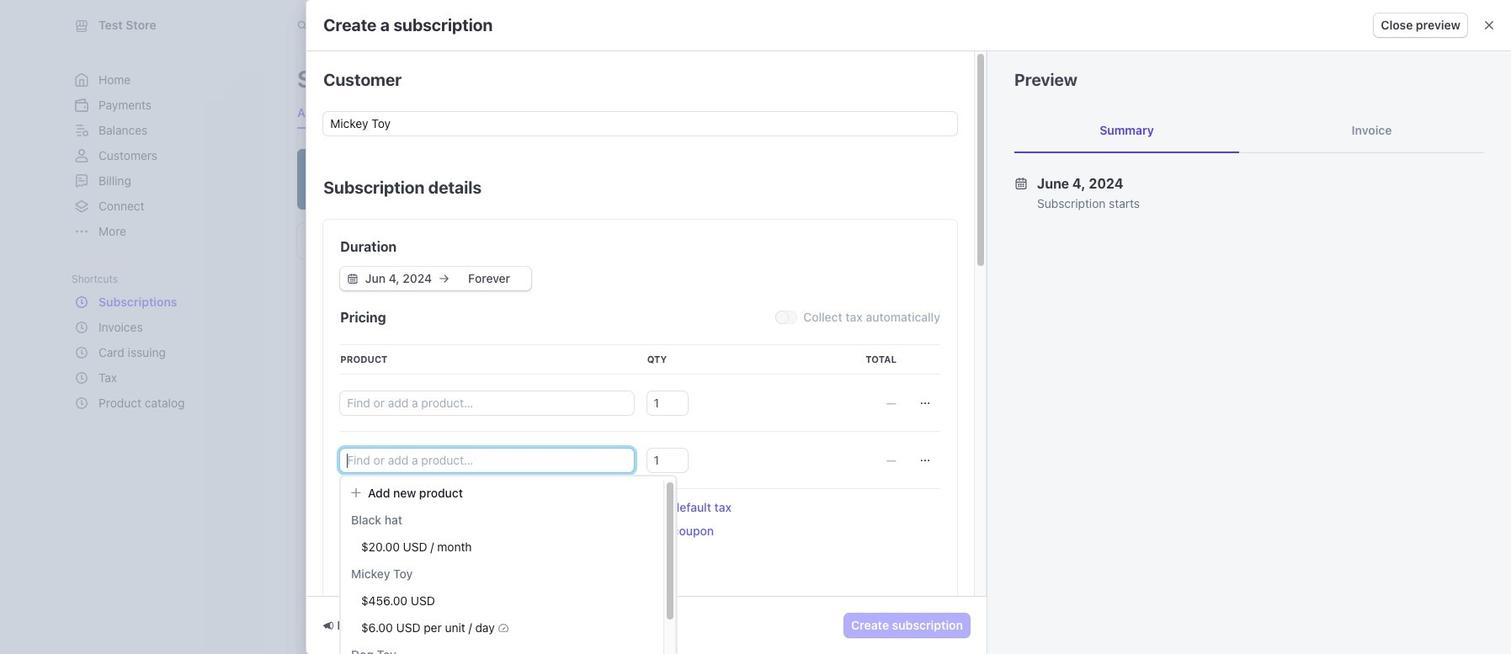 Task type: vqa. For each thing, say whether or not it's contained in the screenshot.
svg icon associated with Find or add a product… text box
yes



Task type: locate. For each thing, give the bounding box(es) containing it.
svg image
[[973, 74, 983, 84], [920, 398, 930, 408]]

0 vertical spatial svg image
[[973, 74, 983, 84]]

None text field
[[647, 392, 688, 415]]

svg image
[[348, 274, 358, 284], [920, 456, 930, 466]]

None search field
[[287, 10, 762, 41]]

0 horizontal spatial svg image
[[348, 274, 358, 284]]

2 shortcuts element from the top
[[72, 290, 247, 416]]

start date field
[[360, 270, 438, 287]]

1 vertical spatial svg image
[[920, 456, 930, 466]]

None text field
[[647, 449, 688, 472]]

core navigation links element
[[72, 67, 247, 244]]

0 horizontal spatial svg image
[[920, 398, 930, 408]]

tab list
[[297, 98, 557, 128], [1015, 109, 1484, 153], [294, 220, 1380, 262]]

0 vertical spatial svg image
[[348, 274, 358, 284]]

1 shortcuts element from the top
[[72, 268, 247, 416]]

shortcuts element
[[72, 268, 247, 416], [72, 290, 247, 416]]

Find or add a customer… text field
[[324, 112, 957, 136]]



Task type: describe. For each thing, give the bounding box(es) containing it.
1 horizontal spatial svg image
[[973, 74, 983, 84]]

Find or add a product… text field
[[340, 449, 634, 472]]

Find or add a product… text field
[[340, 392, 634, 415]]

close image
[[1484, 20, 1494, 30]]

1 vertical spatial svg image
[[920, 398, 930, 408]]

end date field
[[450, 270, 528, 287]]

1 horizontal spatial svg image
[[920, 456, 930, 466]]



